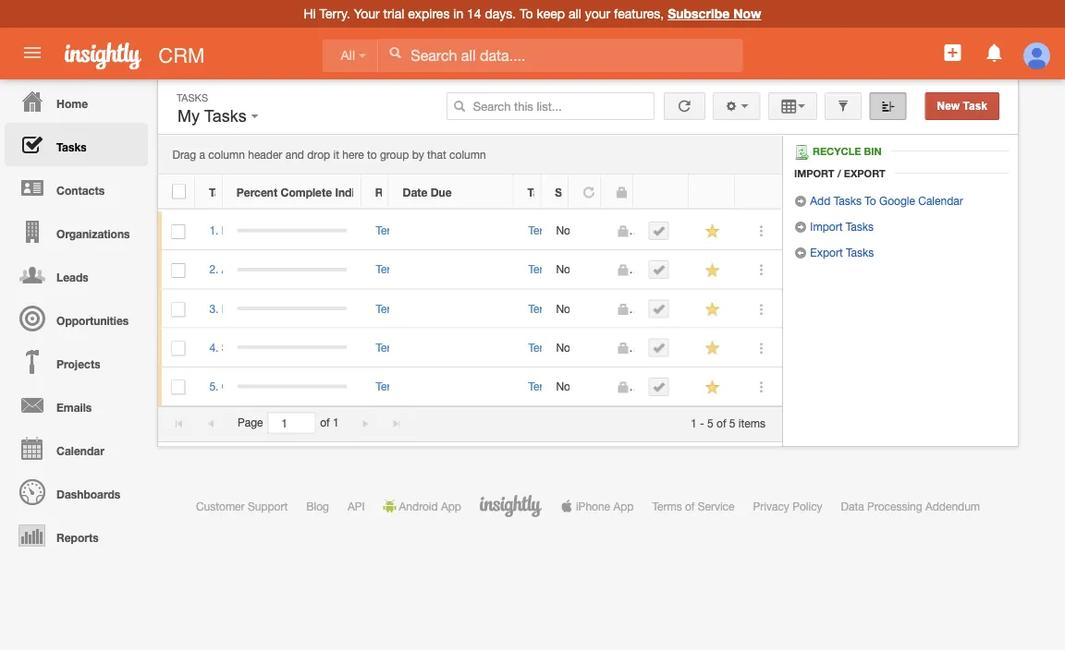 Task type: vqa. For each thing, say whether or not it's contained in the screenshot.
features,
yes



Task type: locate. For each thing, give the bounding box(es) containing it.
import up export tasks link
[[810, 220, 843, 233]]

2 following image from the top
[[704, 340, 722, 358]]

blog link
[[306, 500, 329, 513]]

0 vertical spatial private task image
[[616, 225, 629, 238]]

0 horizontal spatial to
[[267, 380, 277, 393]]

your for team
[[251, 302, 273, 315]]

None checkbox
[[171, 225, 185, 239], [171, 264, 185, 278], [171, 303, 185, 317], [171, 225, 185, 239], [171, 264, 185, 278], [171, 303, 185, 317]]

0 horizontal spatial add
[[222, 263, 242, 276]]

circle arrow right image up the circle arrow left icon
[[794, 221, 807, 234]]

to left keep
[[520, 6, 533, 21]]

tasks for add tasks to google calendar
[[834, 194, 862, 207]]

column right that on the left top of the page
[[449, 149, 486, 161]]

organizations
[[56, 227, 130, 240]]

2 vertical spatial following image
[[704, 379, 722, 397]]

to right connect
[[267, 380, 277, 393]]

tasks up import tasks
[[834, 194, 862, 207]]

blog
[[306, 500, 329, 513]]

my tasks
[[178, 107, 251, 126]]

0 horizontal spatial to
[[520, 6, 533, 21]]

2 app from the left
[[613, 500, 634, 513]]

circle arrow right image inside "import tasks" link
[[794, 221, 807, 234]]

following image
[[704, 262, 722, 279], [704, 301, 722, 318], [704, 379, 722, 397]]

android app
[[399, 500, 461, 513]]

1 right 1 field
[[333, 417, 339, 430]]

to right here
[[367, 149, 377, 161]]

1 vertical spatial and
[[327, 380, 346, 393]]

new task link
[[925, 92, 999, 120]]

private task image for 5. connect to your files and apps
[[616, 381, 629, 394]]

app right 'iphone'
[[613, 500, 634, 513]]

1 mark this task complete image from the top
[[652, 303, 665, 316]]

circle arrow right image
[[794, 195, 807, 208], [794, 221, 807, 234]]

percent complete indicator
[[236, 186, 382, 199]]

home
[[56, 97, 88, 110]]

following image for 5. connect to your files and apps
[[704, 379, 722, 397]]

column right the a on the top of page
[[208, 149, 245, 161]]

1
[[333, 417, 339, 430], [691, 417, 697, 430]]

2 1 from the left
[[691, 417, 697, 430]]

of right 1 field
[[320, 417, 330, 430]]

3. invite your team link
[[209, 302, 310, 315]]

calendar up dashboards link
[[56, 445, 104, 458]]

0 vertical spatial calendar
[[918, 194, 963, 207]]

to
[[520, 6, 533, 21], [865, 194, 876, 207]]

app right android
[[441, 500, 461, 513]]

tasks for my tasks
[[204, 107, 247, 126]]

recycle
[[813, 145, 861, 157]]

policy
[[792, 500, 822, 513]]

0 vertical spatial import
[[794, 167, 834, 179]]

emails
[[56, 401, 92, 414]]

your up 3. invite your team on the top of the page
[[245, 263, 267, 276]]

and left drop
[[285, 149, 304, 161]]

projects link
[[5, 340, 148, 384]]

1 vertical spatial circle arrow right image
[[794, 221, 807, 234]]

3 row from the top
[[158, 251, 782, 290]]

addendum
[[925, 500, 980, 513]]

calendar
[[918, 194, 963, 207], [56, 445, 104, 458]]

1 circle arrow right image from the top
[[794, 195, 807, 208]]

following image
[[704, 223, 722, 240], [704, 340, 722, 358]]

1 following image from the top
[[704, 223, 722, 240]]

save
[[222, 341, 246, 354]]

1 horizontal spatial column
[[449, 149, 486, 161]]

import / export
[[794, 167, 885, 179]]

0 vertical spatial following image
[[704, 262, 722, 279]]

mark this task complete image for 4. save your emails
[[652, 342, 665, 355]]

0 vertical spatial private task image
[[615, 186, 628, 199]]

1 horizontal spatial and
[[327, 380, 346, 393]]

2 mark this task complete image from the top
[[652, 264, 665, 277]]

1 app from the left
[[441, 500, 461, 513]]

your for account
[[282, 224, 304, 237]]

import for import / export
[[794, 167, 834, 179]]

following image for 2. add your customers
[[704, 262, 722, 279]]

Search this list... text field
[[446, 92, 654, 120]]

1 vertical spatial mark this task complete image
[[652, 342, 665, 355]]

export down bin
[[844, 167, 885, 179]]

add right 2.
[[222, 263, 242, 276]]

1 horizontal spatial to
[[367, 149, 377, 161]]

4. save your emails
[[209, 341, 306, 354]]

2 vertical spatial private task image
[[616, 303, 629, 316]]

0 horizontal spatial export
[[810, 246, 843, 259]]

items
[[739, 417, 766, 430]]

5 row from the top
[[158, 329, 782, 368]]

1. personalize your account link
[[209, 224, 356, 237]]

group
[[380, 149, 409, 161]]

6 row from the top
[[158, 368, 782, 407]]

mark this task complete image for 3. invite your team
[[652, 303, 665, 316]]

0 vertical spatial export
[[844, 167, 885, 179]]

your left team
[[251, 302, 273, 315]]

private task image
[[616, 225, 629, 238], [616, 264, 629, 277], [616, 303, 629, 316]]

row
[[158, 175, 781, 209], [158, 212, 782, 251], [158, 251, 782, 290], [158, 290, 782, 329], [158, 329, 782, 368], [158, 368, 782, 407]]

tasks up contacts link
[[56, 141, 87, 153]]

recycle bin link
[[794, 145, 891, 160]]

and inside row
[[327, 380, 346, 393]]

apps
[[349, 380, 374, 393]]

3 mark this task complete image from the top
[[652, 381, 665, 394]]

column
[[208, 149, 245, 161], [449, 149, 486, 161]]

1 horizontal spatial add
[[810, 194, 831, 207]]

row containing 1. personalize your account
[[158, 212, 782, 251]]

tasks for import tasks
[[846, 220, 874, 233]]

press ctrl + space to group column header left /
[[735, 175, 781, 209]]

circle arrow left image
[[794, 247, 807, 260]]

import
[[794, 167, 834, 179], [810, 220, 843, 233]]

private task image
[[615, 186, 628, 199], [616, 342, 629, 355], [616, 381, 629, 394]]

1 vertical spatial export
[[810, 246, 843, 259]]

search image
[[453, 100, 466, 113]]

privacy policy
[[753, 500, 822, 513]]

calendar right google
[[918, 194, 963, 207]]

import for import tasks
[[810, 220, 843, 233]]

0 horizontal spatial calendar
[[56, 445, 104, 458]]

1 press ctrl + space to group column header from the left
[[633, 175, 689, 209]]

1 - 5 of 5 items
[[691, 417, 766, 430]]

0 horizontal spatial of
[[320, 417, 330, 430]]

2 5 from the left
[[729, 417, 736, 430]]

and
[[285, 149, 304, 161], [327, 380, 346, 393]]

circle arrow right image for import tasks
[[794, 221, 807, 234]]

your for emails
[[249, 341, 271, 354]]

0 horizontal spatial 5
[[707, 417, 714, 430]]

1 following image from the top
[[704, 262, 722, 279]]

row group
[[158, 212, 782, 407]]

1 vertical spatial add
[[222, 263, 242, 276]]

1 horizontal spatial 1
[[691, 417, 697, 430]]

1 horizontal spatial to
[[865, 194, 876, 207]]

0 vertical spatial mark this task complete image
[[652, 225, 665, 238]]

0 vertical spatial and
[[285, 149, 304, 161]]

tasks inside "button"
[[204, 107, 247, 126]]

your for customers
[[245, 263, 267, 276]]

1 horizontal spatial 5
[[729, 417, 736, 430]]

days.
[[485, 6, 516, 21]]

1 horizontal spatial calendar
[[918, 194, 963, 207]]

5 left items
[[729, 417, 736, 430]]

5
[[707, 417, 714, 430], [729, 417, 736, 430]]

a
[[199, 149, 205, 161]]

0 vertical spatial following image
[[704, 223, 722, 240]]

1 mark this task complete image from the top
[[652, 225, 665, 238]]

service
[[698, 500, 735, 513]]

your
[[585, 6, 610, 21], [282, 224, 304, 237], [245, 263, 267, 276], [251, 302, 273, 315], [249, 341, 271, 354], [280, 380, 302, 393]]

4 row from the top
[[158, 290, 782, 329]]

all
[[341, 48, 355, 63]]

terry
[[376, 224, 400, 237], [528, 224, 552, 237], [376, 263, 400, 276], [528, 263, 552, 276], [376, 302, 400, 315], [528, 302, 552, 315], [376, 341, 400, 354], [528, 341, 552, 354], [376, 380, 400, 393], [528, 380, 552, 393]]

navigation
[[0, 80, 148, 557]]

1 horizontal spatial export
[[844, 167, 885, 179]]

row containing percent complete indicator
[[158, 175, 781, 209]]

1 vertical spatial private task image
[[616, 264, 629, 277]]

0 horizontal spatial app
[[441, 500, 461, 513]]

row group containing 1. personalize your account
[[158, 212, 782, 407]]

contacts
[[56, 184, 105, 197]]

0 vertical spatial circle arrow right image
[[794, 195, 807, 208]]

terms of service link
[[652, 500, 735, 513]]

1 vertical spatial mark this task complete image
[[652, 264, 665, 277]]

1 horizontal spatial of
[[685, 500, 695, 513]]

reports
[[56, 532, 99, 545]]

1 private task image from the top
[[616, 225, 629, 238]]

here
[[342, 149, 364, 161]]

0 vertical spatial mark this task complete image
[[652, 303, 665, 316]]

subscribe
[[668, 6, 730, 21]]

my tasks button
[[173, 103, 263, 130]]

tasks right my
[[204, 107, 247, 126]]

2 circle arrow right image from the top
[[794, 221, 807, 234]]

0 horizontal spatial column
[[208, 149, 245, 161]]

refresh list image
[[676, 100, 693, 112]]

that
[[427, 149, 446, 161]]

5 right -
[[707, 417, 714, 430]]

circle arrow right image up "import tasks" link
[[794, 195, 807, 208]]

2 row from the top
[[158, 212, 782, 251]]

turtle
[[403, 224, 430, 237], [555, 224, 583, 237], [403, 263, 430, 276], [555, 263, 583, 276], [403, 302, 430, 315], [555, 302, 583, 315], [403, 341, 430, 354], [555, 341, 583, 354], [403, 380, 430, 393], [555, 380, 583, 393]]

4. save your emails link
[[209, 341, 315, 354]]

None checkbox
[[172, 184, 186, 199], [171, 342, 185, 356], [171, 381, 185, 395], [172, 184, 186, 199], [171, 342, 185, 356], [171, 381, 185, 395]]

3 following image from the top
[[704, 379, 722, 397]]

2 vertical spatial mark this task complete image
[[652, 381, 665, 394]]

2. add your customers
[[209, 263, 322, 276]]

-
[[700, 417, 704, 430]]

all
[[569, 6, 581, 21]]

data
[[841, 500, 864, 513]]

private task image for account
[[616, 225, 629, 238]]

press ctrl + space to group column header
[[633, 175, 689, 209], [689, 175, 735, 209], [735, 175, 781, 209]]

circle arrow right image for add tasks to google calendar
[[794, 195, 807, 208]]

row containing 3. invite your team
[[158, 290, 782, 329]]

of right terms
[[685, 500, 695, 513]]

terry turtle
[[376, 224, 430, 237], [528, 224, 583, 237], [376, 263, 430, 276], [528, 263, 583, 276], [376, 302, 430, 315], [528, 302, 583, 315], [376, 341, 430, 354], [528, 341, 583, 354], [376, 380, 430, 393], [528, 380, 583, 393]]

page
[[238, 417, 263, 430]]

row containing 2. add your customers
[[158, 251, 782, 290]]

2 following image from the top
[[704, 301, 722, 318]]

export right the circle arrow left icon
[[810, 246, 843, 259]]

mark this task complete image
[[652, 225, 665, 238], [652, 264, 665, 277]]

export tasks
[[807, 246, 874, 259]]

row containing 4. save your emails
[[158, 329, 782, 368]]

2 private task image from the top
[[616, 264, 629, 277]]

1 left -
[[691, 417, 697, 430]]

1 row from the top
[[158, 175, 781, 209]]

tasks down import tasks
[[846, 246, 874, 259]]

of 1
[[320, 417, 339, 430]]

to inside row
[[267, 380, 277, 393]]

circle arrow right image inside add tasks to google calendar link
[[794, 195, 807, 208]]

1 5 from the left
[[707, 417, 714, 430]]

import left /
[[794, 167, 834, 179]]

in
[[453, 6, 463, 21]]

3 private task image from the top
[[616, 303, 629, 316]]

0 vertical spatial to
[[367, 149, 377, 161]]

tasks
[[177, 92, 208, 104], [204, 107, 247, 126], [56, 141, 87, 153], [834, 194, 862, 207], [846, 220, 874, 233], [846, 246, 874, 259]]

and right files
[[327, 380, 346, 393]]

reports link
[[5, 514, 148, 557]]

1 vertical spatial private task image
[[616, 342, 629, 355]]

1 vertical spatial following image
[[704, 340, 722, 358]]

add
[[810, 194, 831, 207], [222, 263, 242, 276]]

date due
[[403, 186, 452, 199]]

to left google
[[865, 194, 876, 207]]

add inside row
[[222, 263, 242, 276]]

press ctrl + space to group column header down cog icon on the right top of the page
[[689, 175, 735, 209]]

1 vertical spatial import
[[810, 220, 843, 233]]

1 horizontal spatial app
[[613, 500, 634, 513]]

tasks link
[[5, 123, 148, 166]]

terry turtle link
[[376, 224, 430, 237], [528, 224, 583, 237], [376, 263, 430, 276], [528, 263, 583, 276], [376, 302, 430, 315], [528, 302, 583, 315], [376, 341, 430, 354], [528, 341, 583, 354], [376, 380, 430, 393], [528, 380, 583, 393]]

1 vertical spatial following image
[[704, 301, 722, 318]]

press ctrl + space to group column header right repeating task image
[[633, 175, 689, 209]]

subscribe now link
[[668, 6, 761, 21]]

iphone app link
[[560, 500, 634, 513]]

your left account
[[282, 224, 304, 237]]

14
[[467, 6, 481, 21]]

files
[[305, 380, 324, 393]]

private task image for 4. save your emails
[[616, 342, 629, 355]]

your right save
[[249, 341, 271, 354]]

tasks down add tasks to google calendar link
[[846, 220, 874, 233]]

cell
[[223, 212, 361, 251], [389, 212, 514, 251], [542, 212, 570, 251], [570, 212, 602, 251], [634, 212, 690, 251], [223, 251, 361, 290], [389, 251, 514, 290], [542, 251, 570, 290], [570, 251, 602, 290], [634, 251, 690, 290], [223, 290, 361, 329], [389, 290, 514, 329], [542, 290, 570, 329], [570, 290, 602, 329], [634, 290, 690, 329], [223, 329, 361, 368], [389, 329, 514, 368], [542, 329, 570, 368], [570, 329, 602, 368], [634, 329, 690, 368], [223, 368, 361, 407], [389, 368, 514, 407], [542, 368, 570, 407], [570, 368, 602, 407], [634, 368, 690, 407]]

account
[[307, 224, 347, 237]]

add up "import tasks" link
[[810, 194, 831, 207]]

import tasks link
[[794, 220, 874, 234]]

crm
[[158, 43, 205, 67]]

2 vertical spatial private task image
[[616, 381, 629, 394]]

0 horizontal spatial 1
[[333, 417, 339, 430]]

mark this task complete image
[[652, 303, 665, 316], [652, 342, 665, 355], [652, 381, 665, 394]]

export tasks link
[[794, 246, 874, 260]]

1 field
[[268, 414, 315, 433]]

1 vertical spatial to
[[267, 380, 277, 393]]

1 column from the left
[[208, 149, 245, 161]]

of right -
[[717, 417, 726, 430]]

2 mark this task complete image from the top
[[652, 342, 665, 355]]



Task type: describe. For each thing, give the bounding box(es) containing it.
0 vertical spatial add
[[810, 194, 831, 207]]

header
[[248, 149, 282, 161]]

privacy
[[753, 500, 789, 513]]

show list view filters image
[[837, 100, 850, 113]]

iphone
[[576, 500, 610, 513]]

following image for 1. personalize your account
[[704, 223, 722, 240]]

mark this task complete image for 2. add your customers
[[652, 264, 665, 277]]

leads
[[56, 271, 89, 284]]

all link
[[322, 39, 378, 72]]

5. connect to your files and apps
[[209, 380, 374, 393]]

emails link
[[5, 384, 148, 427]]

2.
[[209, 263, 219, 276]]

import tasks
[[807, 220, 874, 233]]

0 vertical spatial to
[[520, 6, 533, 21]]

customer
[[196, 500, 245, 513]]

customer support link
[[196, 500, 288, 513]]

/
[[837, 167, 841, 179]]

date
[[403, 186, 428, 199]]

projects
[[56, 358, 100, 371]]

tasks up my
[[177, 92, 208, 104]]

app for iphone app
[[613, 500, 634, 513]]

repeating task image
[[582, 186, 595, 199]]

support
[[248, 500, 288, 513]]

notifications image
[[983, 42, 1006, 64]]

1 vertical spatial calendar
[[56, 445, 104, 458]]

drag
[[172, 149, 196, 161]]

terms
[[652, 500, 682, 513]]

4.
[[209, 341, 219, 354]]

calendar link
[[5, 427, 148, 471]]

processing
[[867, 500, 922, 513]]

following image for 3. invite your team
[[704, 301, 722, 318]]

cog image
[[725, 100, 738, 113]]

2 horizontal spatial of
[[717, 417, 726, 430]]

hi terry. your trial expires in 14 days. to keep all your features, subscribe now
[[304, 6, 761, 21]]

white image
[[389, 46, 402, 59]]

following image for 4. save your emails
[[704, 340, 722, 358]]

customer support
[[196, 500, 288, 513]]

google
[[879, 194, 915, 207]]

Search all data.... text field
[[378, 39, 743, 72]]

contacts link
[[5, 166, 148, 210]]

percent
[[236, 186, 278, 199]]

your right all
[[585, 6, 610, 21]]

it
[[333, 149, 339, 161]]

app for android app
[[441, 500, 461, 513]]

2 press ctrl + space to group column header from the left
[[689, 175, 735, 209]]

terms of service
[[652, 500, 735, 513]]

home link
[[5, 80, 148, 123]]

private task image for team
[[616, 303, 629, 316]]

3 press ctrl + space to group column header from the left
[[735, 175, 781, 209]]

api link
[[348, 500, 365, 513]]

customers
[[270, 263, 322, 276]]

expires
[[408, 6, 450, 21]]

1 vertical spatial to
[[865, 194, 876, 207]]

private task image for customers
[[616, 264, 629, 277]]

terry.
[[320, 6, 350, 21]]

android app link
[[383, 500, 461, 513]]

personalize
[[222, 224, 279, 237]]

invite
[[222, 302, 248, 315]]

leads link
[[5, 253, 148, 297]]

now
[[733, 6, 761, 21]]

drag a column header and drop it here to group by that column
[[172, 149, 486, 161]]

5. connect to your files and apps link
[[209, 380, 383, 393]]

my
[[178, 107, 200, 126]]

api
[[348, 500, 365, 513]]

tasks inside navigation
[[56, 141, 87, 153]]

add tasks to google calendar link
[[794, 194, 963, 208]]

new
[[937, 100, 960, 112]]

indicator
[[335, 186, 382, 199]]

opportunities
[[56, 314, 129, 327]]

2 column from the left
[[449, 149, 486, 161]]

iphone app
[[576, 500, 634, 513]]

2. add your customers link
[[209, 263, 331, 276]]

your left files
[[280, 380, 302, 393]]

your
[[354, 6, 380, 21]]

show sidebar image
[[882, 100, 895, 113]]

dashboards link
[[5, 471, 148, 514]]

navigation containing home
[[0, 80, 148, 557]]

organizations link
[[5, 210, 148, 253]]

bin
[[864, 145, 882, 157]]

connect
[[222, 380, 264, 393]]

tasks for export tasks
[[846, 246, 874, 259]]

keep
[[537, 6, 565, 21]]

0 horizontal spatial and
[[285, 149, 304, 161]]

hi
[[304, 6, 316, 21]]

team
[[276, 302, 301, 315]]

drop
[[307, 149, 330, 161]]

mark this task complete image for 1. personalize your account
[[652, 225, 665, 238]]

dashboards
[[56, 488, 120, 501]]

5.
[[209, 380, 219, 393]]

data processing addendum link
[[841, 500, 980, 513]]

android
[[399, 500, 438, 513]]

new task
[[937, 100, 987, 112]]

mark this task complete image for 5. connect to your files and apps
[[652, 381, 665, 394]]

emails
[[274, 341, 306, 354]]

privacy policy link
[[753, 500, 822, 513]]

data processing addendum
[[841, 500, 980, 513]]

row containing 5. connect to your files and apps
[[158, 368, 782, 407]]

opportunities link
[[5, 297, 148, 340]]

trial
[[383, 6, 404, 21]]

1 1 from the left
[[333, 417, 339, 430]]

3.
[[209, 302, 219, 315]]

3. invite your team
[[209, 302, 301, 315]]



